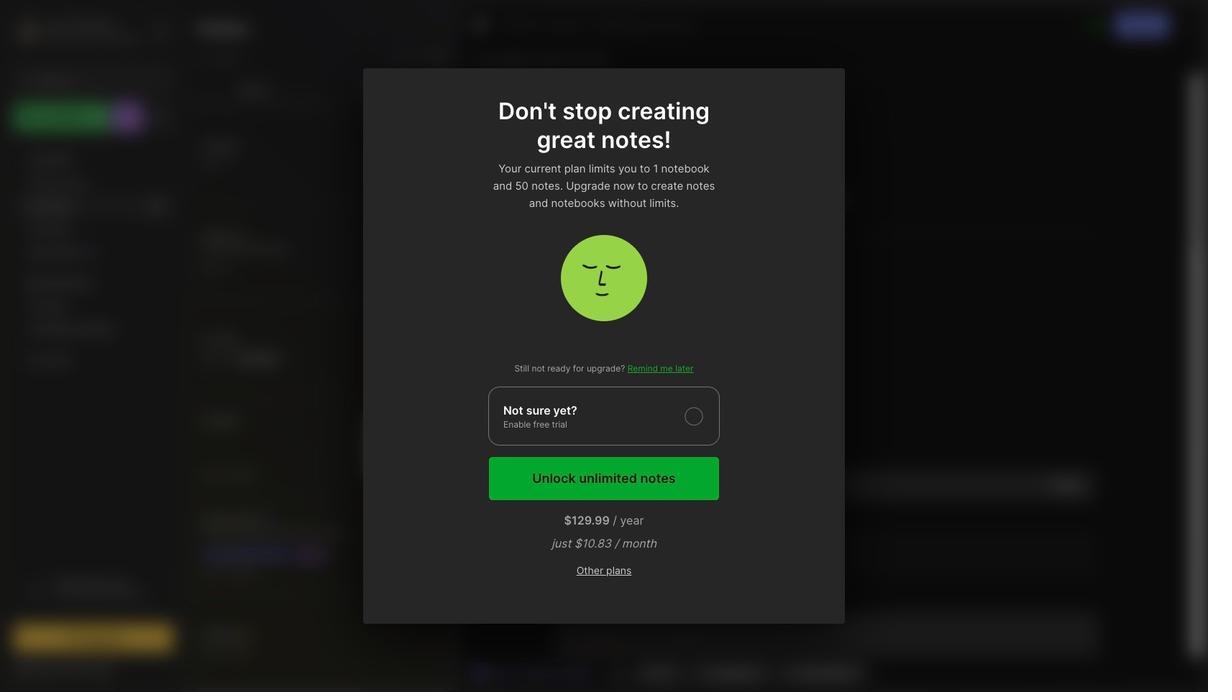 Task type: vqa. For each thing, say whether or not it's contained in the screenshot.
4th row from the bottom of the page
no



Task type: describe. For each thing, give the bounding box(es) containing it.
expand notebooks image
[[19, 280, 27, 289]]

none search field inside main element
[[40, 71, 160, 89]]

note window element
[[461, 4, 1205, 689]]

expand tags image
[[19, 303, 27, 312]]

Search text field
[[40, 73, 160, 87]]

tree inside main element
[[5, 140, 182, 556]]

Note Editor text field
[[462, 74, 1204, 658]]

expand note image
[[472, 17, 489, 34]]



Task type: locate. For each thing, give the bounding box(es) containing it.
None search field
[[40, 71, 160, 89]]

dialog
[[363, 68, 846, 625]]

happy face illustration image
[[561, 235, 648, 322]]

main element
[[0, 0, 187, 693]]

tab list
[[187, 75, 457, 104]]

None checkbox
[[489, 387, 720, 446]]

add tag image
[[608, 665, 626, 682]]

tree
[[5, 140, 182, 556]]



